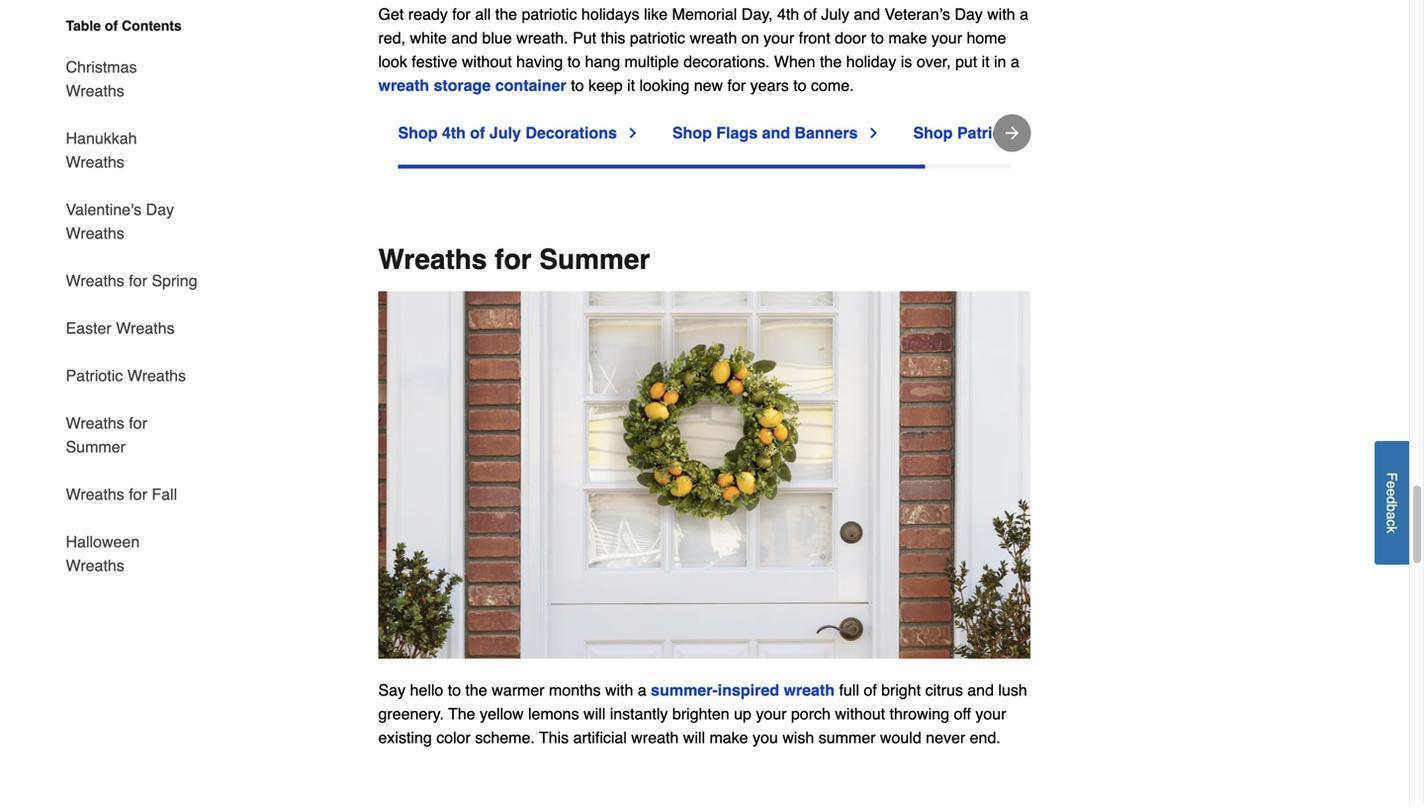 Task type: locate. For each thing, give the bounding box(es) containing it.
e up b
[[1384, 489, 1400, 496]]

without down blue
[[462, 52, 512, 71]]

2 e from the top
[[1384, 489, 1400, 496]]

1 horizontal spatial summer
[[539, 244, 650, 275]]

0 vertical spatial with
[[987, 5, 1015, 23]]

shop left flags
[[672, 124, 712, 142]]

full
[[839, 681, 859, 699]]

of right full
[[864, 681, 877, 699]]

shop patriotic wreaths
[[913, 124, 1087, 142]]

holidays
[[582, 5, 640, 23]]

0 horizontal spatial will
[[584, 705, 606, 723]]

1 horizontal spatial the
[[495, 5, 517, 23]]

0 horizontal spatial the
[[465, 681, 487, 699]]

color
[[436, 728, 471, 747]]

patriotic up wreath.
[[522, 5, 577, 23]]

the up "the"
[[465, 681, 487, 699]]

patriotic down in
[[957, 124, 1021, 142]]

brighten
[[672, 705, 730, 723]]

e
[[1384, 481, 1400, 489], [1384, 489, 1400, 496]]

4th right day,
[[777, 5, 799, 23]]

chevron right image
[[625, 125, 641, 141]]

2 vertical spatial the
[[465, 681, 487, 699]]

the right all
[[495, 5, 517, 23]]

fall
[[152, 485, 177, 503]]

wreaths for summer link
[[66, 400, 198, 471]]

0 horizontal spatial 4th
[[442, 124, 466, 142]]

0 vertical spatial patriotic
[[957, 124, 1021, 142]]

0 vertical spatial without
[[462, 52, 512, 71]]

0 horizontal spatial patriotic
[[66, 366, 123, 385]]

4th down storage
[[442, 124, 466, 142]]

1 horizontal spatial it
[[982, 52, 990, 71]]

day up home
[[955, 5, 983, 23]]

hang
[[585, 52, 620, 71]]

of
[[804, 5, 817, 23], [105, 18, 118, 34], [470, 124, 485, 142], [864, 681, 877, 699]]

you
[[753, 728, 778, 747]]

wreaths for spring
[[66, 272, 197, 290]]

1 vertical spatial without
[[835, 705, 885, 723]]

christmas
[[66, 58, 137, 76]]

it left in
[[982, 52, 990, 71]]

0 horizontal spatial patriotic
[[522, 5, 577, 23]]

shop flags and banners link
[[672, 121, 882, 145]]

summer
[[819, 728, 876, 747]]

to up "holiday"
[[871, 29, 884, 47]]

summer-
[[651, 681, 718, 699]]

and inside full of bright citrus and lush greenery. the yellow lemons will instantly brighten up your porch without throwing off your existing color scheme. this artificial wreath will make you wish summer would never end.
[[968, 681, 994, 699]]

1 vertical spatial it
[[627, 76, 635, 94]]

decorations
[[526, 124, 617, 142]]

make down up
[[710, 728, 748, 747]]

say
[[378, 681, 406, 699]]

home
[[967, 29, 1006, 47]]

july up door
[[821, 5, 849, 23]]

0 horizontal spatial summer
[[66, 438, 126, 456]]

shop for shop 4th of july decorations
[[398, 124, 438, 142]]

bright
[[881, 681, 921, 699]]

wreaths for spring link
[[66, 257, 197, 305]]

make inside get ready for all the patriotic holidays like memorial day, 4th of july and veteran's day with a red, white and blue wreath. put this patriotic wreath on your front door to make your home look festive without having to hang multiple decorations. when the holiday is over, put it in a wreath storage container to keep it looking new for years to come.
[[889, 29, 927, 47]]

it
[[982, 52, 990, 71], [627, 76, 635, 94]]

1 vertical spatial make
[[710, 728, 748, 747]]

and down all
[[451, 29, 478, 47]]

make
[[889, 29, 927, 47], [710, 728, 748, 747]]

without down full
[[835, 705, 885, 723]]

0 vertical spatial day
[[955, 5, 983, 23]]

1 vertical spatial will
[[683, 728, 705, 747]]

1 shop from the left
[[398, 124, 438, 142]]

end.
[[970, 728, 1001, 747]]

1 vertical spatial wreaths for summer
[[66, 414, 147, 456]]

make up is
[[889, 29, 927, 47]]

lemons
[[528, 705, 579, 723]]

2 shop from the left
[[672, 124, 712, 142]]

wreaths
[[66, 82, 124, 100], [1025, 124, 1087, 142], [66, 153, 124, 171], [66, 224, 124, 242], [378, 244, 487, 275], [66, 272, 124, 290], [116, 319, 175, 337], [127, 366, 186, 385], [66, 414, 124, 432], [66, 485, 124, 503], [66, 556, 124, 575]]

storage
[[434, 76, 491, 94]]

this
[[539, 728, 569, 747]]

with up home
[[987, 5, 1015, 23]]

to
[[871, 29, 884, 47], [567, 52, 581, 71], [571, 76, 584, 94], [793, 76, 807, 94], [448, 681, 461, 699]]

like
[[644, 5, 668, 23]]

new
[[694, 76, 723, 94]]

1 vertical spatial 4th
[[442, 124, 466, 142]]

1 vertical spatial the
[[820, 52, 842, 71]]

day
[[955, 5, 983, 23], [146, 200, 174, 219]]

with
[[987, 5, 1015, 23], [605, 681, 633, 699]]

1 horizontal spatial patriotic
[[957, 124, 1021, 142]]

0 vertical spatial july
[[821, 5, 849, 23]]

0 vertical spatial patriotic
[[522, 5, 577, 23]]

veteran's
[[885, 5, 950, 23]]

it right keep
[[627, 76, 635, 94]]

blue
[[482, 29, 512, 47]]

wreaths inside 'halloween wreaths'
[[66, 556, 124, 575]]

red,
[[378, 29, 406, 47]]

wreath
[[690, 29, 737, 47], [378, 76, 429, 94], [784, 681, 835, 699], [631, 728, 679, 747]]

0 vertical spatial 4th
[[777, 5, 799, 23]]

get
[[378, 5, 404, 23]]

0 vertical spatial make
[[889, 29, 927, 47]]

2 horizontal spatial shop
[[913, 124, 953, 142]]

shop 4th of july decorations link
[[398, 121, 641, 145]]

0 vertical spatial the
[[495, 5, 517, 23]]

with inside get ready for all the patriotic holidays like memorial day, 4th of july and veteran's day with a red, white and blue wreath. put this patriotic wreath on your front door to make your home look festive without having to hang multiple decorations. when the holiday is over, put it in a wreath storage container to keep it looking new for years to come.
[[987, 5, 1015, 23]]

and up 'off'
[[968, 681, 994, 699]]

patriotic
[[957, 124, 1021, 142], [66, 366, 123, 385]]

1 vertical spatial july
[[490, 124, 521, 142]]

memorial
[[672, 5, 737, 23]]

patriotic down easter
[[66, 366, 123, 385]]

get ready for all the patriotic holidays like memorial day, 4th of july and veteran's day with a red, white and blue wreath. put this patriotic wreath on your front door to make your home look festive without having to hang multiple decorations. when the holiday is over, put it in a wreath storage container to keep it looking new for years to come.
[[378, 5, 1029, 94]]

patriotic down like
[[630, 29, 685, 47]]

e up d
[[1384, 481, 1400, 489]]

1 horizontal spatial make
[[889, 29, 927, 47]]

table of contents
[[66, 18, 182, 34]]

wreaths inside the valentine's day wreaths
[[66, 224, 124, 242]]

3 shop from the left
[[913, 124, 953, 142]]

wreath.
[[516, 29, 568, 47]]

a inside button
[[1384, 512, 1400, 519]]

without inside get ready for all the patriotic holidays like memorial day, 4th of july and veteran's day with a red, white and blue wreath. put this patriotic wreath on your front door to make your home look festive without having to hang multiple decorations. when the holiday is over, put it in a wreath storage container to keep it looking new for years to come.
[[462, 52, 512, 71]]

make inside full of bright citrus and lush greenery. the yellow lemons will instantly brighten up your porch without throwing off your existing color scheme. this artificial wreath will make you wish summer would never end.
[[710, 728, 748, 747]]

0 horizontal spatial wreaths for summer
[[66, 414, 147, 456]]

easter wreaths
[[66, 319, 175, 337]]

halloween wreaths link
[[66, 518, 198, 578]]

for
[[452, 5, 471, 23], [728, 76, 746, 94], [495, 244, 532, 275], [129, 272, 147, 290], [129, 414, 147, 432], [129, 485, 147, 503]]

day right valentine's
[[146, 200, 174, 219]]

wreath inside full of bright citrus and lush greenery. the yellow lemons will instantly brighten up your porch without throwing off your existing color scheme. this artificial wreath will make you wish summer would never end.
[[631, 728, 679, 747]]

0 horizontal spatial july
[[490, 124, 521, 142]]

having
[[516, 52, 563, 71]]

1 vertical spatial patriotic
[[66, 366, 123, 385]]

will down brighten
[[683, 728, 705, 747]]

1 vertical spatial with
[[605, 681, 633, 699]]

4th inside get ready for all the patriotic holidays like memorial day, 4th of july and veteran's day with a red, white and blue wreath. put this patriotic wreath on your front door to make your home look festive without having to hang multiple decorations. when the holiday is over, put it in a wreath storage container to keep it looking new for years to come.
[[777, 5, 799, 23]]

of down wreath storage container link
[[470, 124, 485, 142]]

wreath down instantly
[[631, 728, 679, 747]]

contents
[[122, 18, 182, 34]]

0 horizontal spatial make
[[710, 728, 748, 747]]

0 horizontal spatial without
[[462, 52, 512, 71]]

scrollbar
[[398, 165, 925, 169]]

will
[[584, 705, 606, 723], [683, 728, 705, 747]]

1 horizontal spatial 4th
[[777, 5, 799, 23]]

1 e from the top
[[1384, 481, 1400, 489]]

1 horizontal spatial wreaths for summer
[[378, 244, 650, 275]]

with up instantly
[[605, 681, 633, 699]]

christmas wreaths link
[[66, 44, 198, 115]]

1 horizontal spatial july
[[821, 5, 849, 23]]

wreaths for summer inside table of contents element
[[66, 414, 147, 456]]

0 vertical spatial summer
[[539, 244, 650, 275]]

1 horizontal spatial shop
[[672, 124, 712, 142]]

0 horizontal spatial shop
[[398, 124, 438, 142]]

july down container at top
[[490, 124, 521, 142]]

your up when
[[764, 29, 794, 47]]

1 horizontal spatial without
[[835, 705, 885, 723]]

banners
[[795, 124, 858, 142]]

summer
[[539, 244, 650, 275], [66, 438, 126, 456]]

chevron right image
[[866, 125, 882, 141]]

wreath storage container link
[[378, 76, 567, 94]]

shop for shop flags and banners
[[672, 124, 712, 142]]

citrus
[[925, 681, 963, 699]]

months
[[549, 681, 601, 699]]

1 vertical spatial day
[[146, 200, 174, 219]]

0 horizontal spatial day
[[146, 200, 174, 219]]

wreath down the memorial
[[690, 29, 737, 47]]

ready
[[408, 5, 448, 23]]

1 horizontal spatial with
[[987, 5, 1015, 23]]

warmer
[[492, 681, 545, 699]]

1 vertical spatial summer
[[66, 438, 126, 456]]

will up artificial on the left bottom of page
[[584, 705, 606, 723]]

of up front
[[804, 5, 817, 23]]

looking
[[640, 76, 690, 94]]

shop down storage
[[398, 124, 438, 142]]

would
[[880, 728, 922, 747]]

1 vertical spatial patriotic
[[630, 29, 685, 47]]

1 horizontal spatial day
[[955, 5, 983, 23]]

shop right chevron right image
[[913, 124, 953, 142]]

valentine's day wreaths
[[66, 200, 174, 242]]

the up come.
[[820, 52, 842, 71]]



Task type: vqa. For each thing, say whether or not it's contained in the screenshot.
Savings
no



Task type: describe. For each thing, give the bounding box(es) containing it.
wreath down look
[[378, 76, 429, 94]]

c
[[1384, 519, 1400, 526]]

flags
[[716, 124, 758, 142]]

is
[[901, 52, 912, 71]]

never
[[926, 728, 966, 747]]

put
[[955, 52, 977, 71]]

the
[[448, 705, 475, 723]]

come.
[[811, 76, 854, 94]]

1 horizontal spatial will
[[683, 728, 705, 747]]

halloween
[[66, 533, 140, 551]]

day inside the valentine's day wreaths
[[146, 200, 174, 219]]

in
[[994, 52, 1006, 71]]

d
[[1384, 496, 1400, 504]]

existing
[[378, 728, 432, 747]]

front
[[799, 29, 830, 47]]

f
[[1384, 472, 1400, 481]]

to up "the"
[[448, 681, 461, 699]]

wreaths inside wreaths for summer
[[66, 414, 124, 432]]

hanukkah
[[66, 129, 137, 147]]

holiday
[[846, 52, 896, 71]]

0 horizontal spatial with
[[605, 681, 633, 699]]

f e e d b a c k button
[[1375, 441, 1409, 565]]

patriotic wreaths
[[66, 366, 186, 385]]

wreaths for fall link
[[66, 471, 177, 518]]

for inside wreaths for summer
[[129, 414, 147, 432]]

white
[[410, 29, 447, 47]]

artificial
[[573, 728, 627, 747]]

yellow
[[480, 705, 524, 723]]

shop patriotic wreaths link
[[913, 121, 1111, 145]]

when
[[774, 52, 816, 71]]

1 horizontal spatial patriotic
[[630, 29, 685, 47]]

2 horizontal spatial the
[[820, 52, 842, 71]]

keep
[[589, 76, 623, 94]]

lush
[[998, 681, 1027, 699]]

wreath up porch
[[784, 681, 835, 699]]

of right table
[[105, 18, 118, 34]]

hello
[[410, 681, 443, 699]]

greenery.
[[378, 705, 444, 723]]

up
[[734, 705, 752, 723]]

to down put
[[567, 52, 581, 71]]

porch
[[791, 705, 831, 723]]

inspired
[[718, 681, 779, 699]]

0 vertical spatial will
[[584, 705, 606, 723]]

wreaths inside hanukkah wreaths
[[66, 153, 124, 171]]

multiple
[[625, 52, 679, 71]]

valentine's day wreaths link
[[66, 186, 198, 257]]

your up you
[[756, 705, 787, 723]]

day inside get ready for all the patriotic holidays like memorial day, 4th of july and veteran's day with a red, white and blue wreath. put this patriotic wreath on your front door to make your home look festive without having to hang multiple decorations. when the holiday is over, put it in a wreath storage container to keep it looking new for years to come.
[[955, 5, 983, 23]]

of inside get ready for all the patriotic holidays like memorial day, 4th of july and veteran's day with a red, white and blue wreath. put this patriotic wreath on your front door to make your home look festive without having to hang multiple decorations. when the holiday is over, put it in a wreath storage container to keep it looking new for years to come.
[[804, 5, 817, 23]]

on
[[742, 29, 759, 47]]

throwing
[[890, 705, 950, 723]]

patriotic wreaths link
[[66, 352, 186, 400]]

wreaths for fall
[[66, 485, 177, 503]]

full of bright citrus and lush greenery. the yellow lemons will instantly brighten up your porch without throwing off your existing color scheme. this artificial wreath will make you wish summer would never end.
[[378, 681, 1027, 747]]

hanukkah wreaths
[[66, 129, 137, 171]]

festive
[[412, 52, 457, 71]]

container
[[495, 76, 567, 94]]

and up door
[[854, 5, 880, 23]]

valentine's
[[66, 200, 142, 219]]

to down when
[[793, 76, 807, 94]]

decorations.
[[684, 52, 770, 71]]

halloween wreaths
[[66, 533, 140, 575]]

0 horizontal spatial it
[[627, 76, 635, 94]]

your up "end." at the bottom
[[976, 705, 1006, 723]]

wreath with faux lemons, limes and greenery hanging on the white front door of a brick house. image
[[378, 291, 1031, 659]]

scheme.
[[475, 728, 535, 747]]

this
[[601, 29, 626, 47]]

instantly
[[610, 705, 668, 723]]

easter wreaths link
[[66, 305, 175, 352]]

all
[[475, 5, 491, 23]]

of inside full of bright citrus and lush greenery. the yellow lemons will instantly brighten up your porch without throwing off your existing color scheme. this artificial wreath will make you wish summer would never end.
[[864, 681, 877, 699]]

wreaths inside christmas wreaths
[[66, 82, 124, 100]]

table of contents element
[[50, 16, 198, 578]]

0 vertical spatial it
[[982, 52, 990, 71]]

without inside full of bright citrus and lush greenery. the yellow lemons will instantly brighten up your porch without throwing off your existing color scheme. this artificial wreath will make you wish summer would never end.
[[835, 705, 885, 723]]

put
[[573, 29, 597, 47]]

christmas wreaths
[[66, 58, 137, 100]]

look
[[378, 52, 407, 71]]

your up over,
[[932, 29, 962, 47]]

patriotic inside table of contents element
[[66, 366, 123, 385]]

door
[[835, 29, 867, 47]]

july inside get ready for all the patriotic holidays like memorial day, 4th of july and veteran's day with a red, white and blue wreath. put this patriotic wreath on your front door to make your home look festive without having to hang multiple decorations. when the holiday is over, put it in a wreath storage container to keep it looking new for years to come.
[[821, 5, 849, 23]]

shop for shop patriotic wreaths
[[913, 124, 953, 142]]

summer inside wreaths for summer
[[66, 438, 126, 456]]

0 vertical spatial wreaths for summer
[[378, 244, 650, 275]]

shop flags and banners
[[672, 124, 858, 142]]

spring
[[152, 272, 197, 290]]

over,
[[917, 52, 951, 71]]

b
[[1384, 504, 1400, 512]]

to left keep
[[571, 76, 584, 94]]

k
[[1384, 526, 1400, 533]]

years
[[750, 76, 789, 94]]

easter
[[66, 319, 112, 337]]

hanukkah wreaths link
[[66, 115, 198, 186]]

summer-inspired wreath link
[[651, 681, 835, 699]]

and right flags
[[762, 124, 790, 142]]

wish
[[783, 728, 814, 747]]

shop 4th of july decorations
[[398, 124, 617, 142]]

f e e d b a c k
[[1384, 472, 1400, 533]]

arrow right image
[[1002, 123, 1022, 143]]



